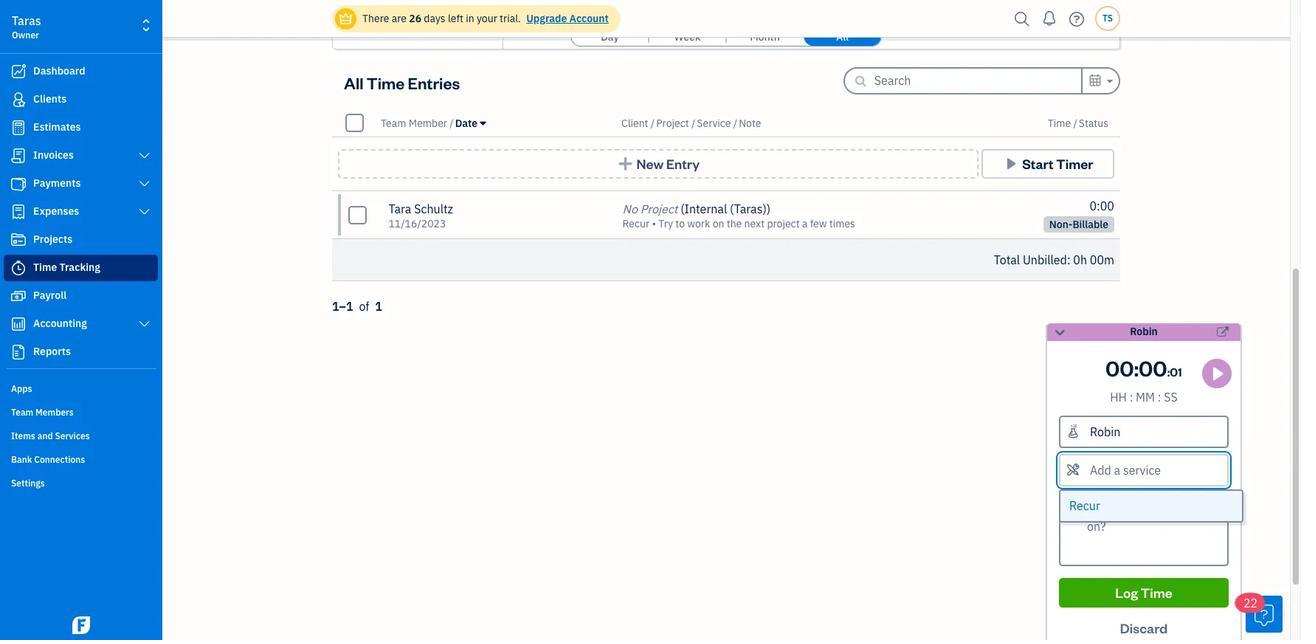 Task type: locate. For each thing, give the bounding box(es) containing it.
recur down add a service text field
[[1070, 498, 1101, 513]]

crown image
[[338, 11, 354, 26]]

estimates
[[33, 120, 81, 134]]

project
[[657, 116, 689, 130], [641, 202, 678, 216]]

: up hh : mm : ss
[[1135, 354, 1139, 382]]

•
[[652, 217, 656, 230]]

payments link
[[4, 171, 158, 197]]

: up ss
[[1168, 364, 1171, 380]]

1 horizontal spatial team
[[381, 116, 406, 130]]

project inside no project ( internal (taras) ) recur • try to work on the next project a few times
[[641, 202, 678, 216]]

5 / from the left
[[1074, 116, 1078, 130]]

recur option
[[1061, 491, 1243, 521]]

chevron large down image for payments
[[138, 178, 151, 190]]

timer image
[[10, 261, 27, 275]]

Add a service text field
[[1061, 456, 1228, 485]]

log
[[1116, 584, 1139, 601]]

taras
[[12, 13, 41, 28]]

payments
[[33, 176, 81, 190]]

recur down no
[[623, 217, 650, 230]]

(taras)
[[730, 202, 767, 216]]

22
[[1244, 596, 1258, 611]]

3 / from the left
[[692, 116, 696, 130]]

tracking
[[59, 261, 100, 274]]

1 00 from the left
[[1106, 354, 1135, 382]]

dashboard
[[33, 64, 85, 78]]

What are you working on? text field
[[1060, 492, 1229, 566]]

recur inside option
[[1070, 498, 1101, 513]]

00 up hh
[[1106, 354, 1135, 382]]

projects
[[33, 233, 73, 246]]

team
[[381, 116, 406, 130], [11, 407, 33, 418]]

time
[[367, 72, 405, 93], [1048, 116, 1071, 130], [33, 261, 57, 274], [1141, 584, 1173, 601]]

2 chevron large down image from the top
[[138, 178, 151, 190]]

0:00
[[1090, 199, 1115, 213]]

2 / from the left
[[651, 116, 655, 130]]

2 vertical spatial chevron large down image
[[138, 206, 151, 218]]

team inside team members link
[[11, 407, 33, 418]]

team left member
[[381, 116, 406, 130]]

open in new window image
[[1218, 323, 1229, 341]]

hh : mm : ss
[[1111, 390, 1178, 405]]

1 vertical spatial chevron large down image
[[138, 178, 151, 190]]

/ left service
[[692, 116, 696, 130]]

freshbooks image
[[69, 617, 93, 634]]

new
[[637, 155, 664, 172]]

left
[[448, 12, 464, 25]]

project image
[[10, 233, 27, 247]]

bank connections link
[[4, 448, 158, 470]]

: right hh
[[1130, 390, 1134, 405]]

expenses
[[33, 205, 79, 218]]

clients
[[33, 92, 67, 106]]

chevron large down image
[[138, 150, 151, 162], [138, 178, 151, 190], [138, 206, 151, 218]]

work
[[688, 217, 711, 230]]

1 horizontal spatial recur
[[1070, 498, 1101, 513]]

chevron large down image inside expenses link
[[138, 206, 151, 218]]

/ left date
[[450, 116, 454, 130]]

project right client
[[657, 116, 689, 130]]

chevron large down image up payments link
[[138, 150, 151, 162]]

1–1 of 1
[[332, 299, 382, 314]]

mm
[[1136, 390, 1156, 405]]

team members
[[11, 407, 74, 418]]

chevron large down image inside payments link
[[138, 178, 151, 190]]

report image
[[10, 345, 27, 360]]

schultz
[[414, 202, 453, 216]]

client
[[622, 116, 649, 130]]

date link
[[455, 116, 486, 130]]

/ left note link
[[734, 116, 738, 130]]

ts button
[[1096, 6, 1121, 31]]

payroll link
[[4, 283, 158, 309]]

0 horizontal spatial team
[[11, 407, 33, 418]]

time right timer icon
[[33, 261, 57, 274]]

1 vertical spatial team
[[11, 407, 33, 418]]

ts
[[1103, 13, 1113, 24]]

payroll
[[33, 289, 67, 302]]

1 vertical spatial recur
[[1070, 498, 1101, 513]]

discard
[[1121, 619, 1168, 636]]

times
[[830, 217, 856, 230]]

billable
[[1073, 218, 1109, 231]]

total
[[994, 253, 1021, 267]]

/ left status link
[[1074, 116, 1078, 130]]

0 vertical spatial chevron large down image
[[138, 150, 151, 162]]

/ right client
[[651, 116, 655, 130]]

: inside 00 : 00 : 01
[[1168, 364, 1171, 380]]

: left ss
[[1158, 390, 1162, 405]]

project up the •
[[641, 202, 678, 216]]

1 horizontal spatial 00
[[1139, 354, 1168, 382]]

estimates link
[[4, 114, 158, 141]]

team member /
[[381, 116, 454, 130]]

)
[[767, 202, 771, 216]]

settings
[[11, 478, 45, 489]]

collapse timer details image
[[1054, 323, 1067, 341]]

chevron large down image down invoices link
[[138, 178, 151, 190]]

tara
[[389, 202, 412, 216]]

timer
[[1057, 155, 1094, 172]]

and
[[37, 430, 53, 442]]

search image
[[1011, 8, 1034, 30]]

entry
[[666, 155, 700, 172]]

main element
[[0, 0, 199, 640]]

team down apps
[[11, 407, 33, 418]]

items
[[11, 430, 35, 442]]

projects link
[[4, 227, 158, 253]]

00
[[1106, 354, 1135, 382], [1139, 354, 1168, 382]]

recur
[[623, 217, 650, 230], [1070, 498, 1101, 513]]

team for team member /
[[381, 116, 406, 130]]

status
[[1079, 116, 1109, 130]]

time right the 'log'
[[1141, 584, 1173, 601]]

0 horizontal spatial 00
[[1106, 354, 1135, 382]]

client image
[[10, 92, 27, 107]]

play image
[[1003, 157, 1020, 171]]

all
[[344, 72, 364, 93]]

expenses link
[[4, 199, 158, 225]]

0 horizontal spatial recur
[[623, 217, 650, 230]]

0 vertical spatial recur
[[623, 217, 650, 230]]

robin
[[1131, 325, 1158, 338]]

accounting
[[33, 317, 87, 330]]

services
[[55, 430, 90, 442]]

resource center badge image
[[1246, 596, 1283, 633]]

owner
[[12, 30, 39, 41]]

0 vertical spatial team
[[381, 116, 406, 130]]

time right all
[[367, 72, 405, 93]]

3 chevron large down image from the top
[[138, 206, 151, 218]]

chevron large down image
[[138, 318, 151, 330]]

no project ( internal (taras) ) recur • try to work on the next project a few times
[[623, 202, 856, 230]]

time tracking
[[33, 261, 100, 274]]

are
[[392, 12, 407, 25]]

items and services
[[11, 430, 90, 442]]

notifications image
[[1038, 4, 1062, 33]]

00 left 01
[[1139, 354, 1168, 382]]

calendar image
[[1089, 72, 1103, 89]]

try
[[659, 217, 673, 230]]

time tracking link
[[4, 255, 158, 281]]

1 chevron large down image from the top
[[138, 150, 151, 162]]

1 / from the left
[[450, 116, 454, 130]]

unbilled
[[1023, 253, 1068, 267]]

caretdown image
[[480, 117, 486, 129]]

settings link
[[4, 472, 158, 494]]

: left 0h
[[1068, 253, 1071, 267]]

00m
[[1090, 253, 1115, 267]]

chevron large down image up projects link
[[138, 206, 151, 218]]

your
[[477, 12, 498, 25]]

22 button
[[1237, 594, 1283, 633]]

1 vertical spatial project
[[641, 202, 678, 216]]

1–1
[[332, 299, 353, 314]]



Task type: describe. For each thing, give the bounding box(es) containing it.
note link
[[739, 116, 762, 130]]

0 vertical spatial project
[[657, 116, 689, 130]]

new entry button
[[338, 149, 979, 179]]

account
[[570, 12, 609, 25]]

chevron large down image for invoices
[[138, 150, 151, 162]]

status link
[[1079, 116, 1109, 130]]

apps link
[[4, 377, 158, 399]]

taras owner
[[12, 13, 41, 41]]

non-
[[1050, 218, 1073, 231]]

upgrade account link
[[524, 12, 609, 25]]

project link
[[657, 116, 692, 130]]

note
[[739, 116, 762, 130]]

plus image
[[617, 157, 634, 171]]

internal
[[685, 202, 727, 216]]

client / project / service / note
[[622, 116, 762, 130]]

all time entries
[[344, 72, 460, 93]]

recur list box
[[1061, 491, 1243, 521]]

4 / from the left
[[734, 116, 738, 130]]

upgrade
[[527, 12, 567, 25]]

time inside button
[[1141, 584, 1173, 601]]

chart image
[[10, 317, 27, 332]]

total unbilled : 0h 00m
[[994, 253, 1115, 267]]

few
[[810, 217, 827, 230]]

start
[[1023, 155, 1054, 172]]

new entry
[[637, 155, 700, 172]]

start timer button
[[982, 149, 1115, 179]]

clients link
[[4, 86, 158, 113]]

next
[[745, 217, 765, 230]]

date
[[455, 116, 478, 130]]

log time
[[1116, 584, 1173, 601]]

to
[[676, 217, 685, 230]]

start timer
[[1023, 155, 1094, 172]]

money image
[[10, 289, 27, 303]]

Add a client or project text field
[[1061, 417, 1228, 447]]

2 00 from the left
[[1139, 354, 1168, 382]]

dashboard image
[[10, 64, 27, 79]]

there
[[363, 12, 389, 25]]

caretdown image
[[1105, 72, 1113, 90]]

no
[[623, 202, 638, 216]]

member
[[409, 116, 447, 130]]

time inside main element
[[33, 261, 57, 274]]

Search text field
[[875, 69, 1082, 92]]

0h
[[1074, 253, 1088, 267]]

on
[[713, 217, 725, 230]]

invoices
[[33, 148, 74, 162]]

expense image
[[10, 205, 27, 219]]

trial.
[[500, 12, 521, 25]]

days
[[424, 12, 446, 25]]

items and services link
[[4, 425, 158, 447]]

resume timer image
[[1208, 365, 1228, 383]]

apps
[[11, 383, 32, 394]]

time left status link
[[1048, 116, 1071, 130]]

service link
[[697, 116, 734, 130]]

26
[[409, 12, 422, 25]]

00 : 00 : 01
[[1106, 354, 1183, 382]]

time / status
[[1048, 116, 1109, 130]]

chevron large down image for expenses
[[138, 206, 151, 218]]

estimate image
[[10, 120, 27, 135]]

of
[[359, 299, 370, 314]]

team members link
[[4, 401, 158, 423]]

project
[[767, 217, 800, 230]]

invoices link
[[4, 143, 158, 169]]

team for team members
[[11, 407, 33, 418]]

service
[[697, 116, 731, 130]]

the
[[727, 217, 742, 230]]

discard button
[[1060, 614, 1229, 640]]

tara schultz 11/16/2023
[[389, 202, 453, 230]]

time link
[[1048, 116, 1074, 130]]

reports link
[[4, 339, 158, 365]]

go to help image
[[1065, 8, 1089, 30]]

0:00 non-billable
[[1050, 199, 1115, 231]]

recur inside no project ( internal (taras) ) recur • try to work on the next project a few times
[[623, 217, 650, 230]]

there are 26 days left in your trial. upgrade account
[[363, 12, 609, 25]]

log time button
[[1060, 578, 1229, 608]]

members
[[35, 407, 74, 418]]

ss
[[1165, 390, 1178, 405]]

entries
[[408, 72, 460, 93]]

accounting link
[[4, 311, 158, 337]]

reports
[[33, 345, 71, 358]]

invoice image
[[10, 148, 27, 163]]

connections
[[34, 454, 85, 465]]

11/16/2023
[[389, 217, 446, 230]]

dashboard link
[[4, 58, 158, 85]]

(
[[681, 202, 685, 216]]

payment image
[[10, 176, 27, 191]]

hh
[[1111, 390, 1127, 405]]



Task type: vqa. For each thing, say whether or not it's contained in the screenshot.
Note link
yes



